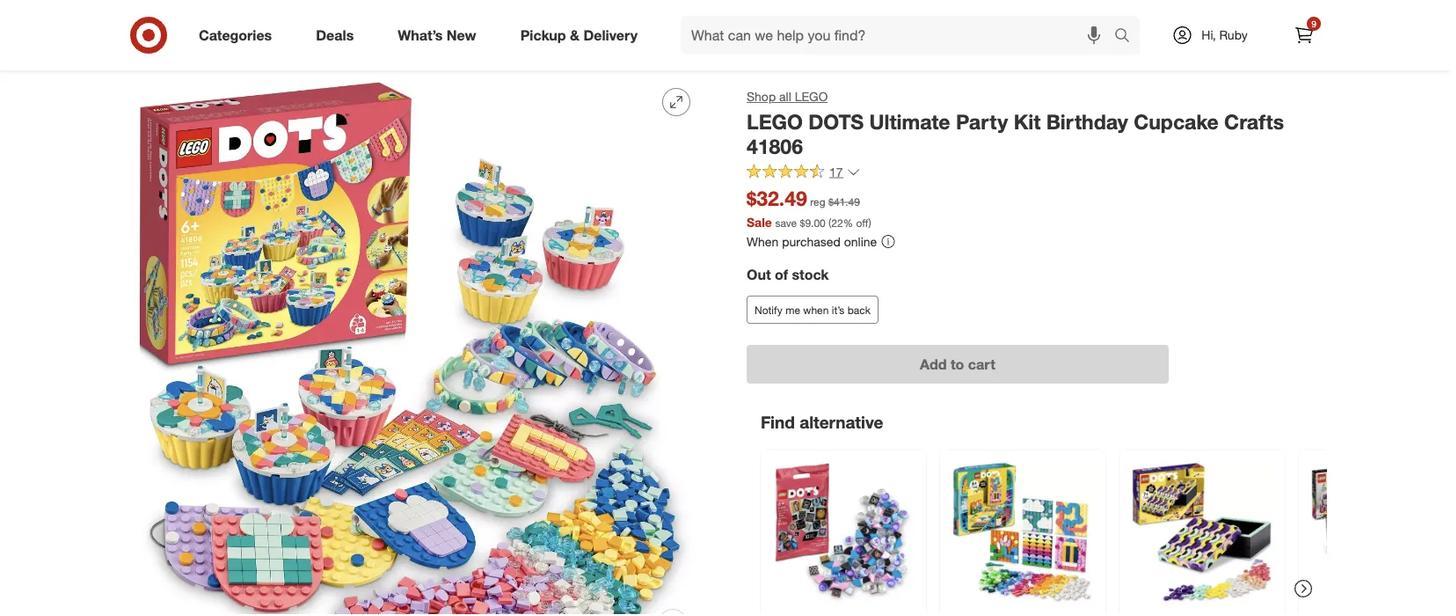 Task type: locate. For each thing, give the bounding box(es) containing it.
1 vertical spatial lego
[[747, 109, 803, 134]]

cupcake
[[1134, 109, 1219, 134]]

back
[[848, 303, 871, 316]]

/
[[161, 40, 165, 55], [206, 40, 210, 55], [334, 40, 339, 55]]

kits
[[373, 40, 394, 55]]

lego up 41806
[[747, 109, 803, 134]]

(
[[829, 216, 832, 229]]

lego dots extra dots series 8 – glitter and shine set 41803 image
[[772, 461, 916, 605]]

1 horizontal spatial &
[[570, 26, 580, 44]]

find
[[761, 412, 795, 432]]

crafts inside shop all lego lego dots ultimate party kit birthday cupcake crafts 41806
[[1225, 109, 1285, 134]]

$32.49 reg $41.49 sale save $ 9.00 ( 22 % off )
[[747, 186, 872, 230]]

what's new
[[398, 26, 477, 44]]

pickup & delivery
[[521, 26, 638, 44]]

online
[[844, 233, 877, 249]]

0 horizontal spatial crafts
[[242, 40, 276, 55]]

crafts right cupcake
[[1225, 109, 1285, 134]]

lego
[[795, 89, 828, 104], [747, 109, 803, 134]]

1 horizontal spatial /
[[206, 40, 210, 55]]

when purchased online
[[747, 233, 877, 249]]

off
[[857, 216, 869, 229]]

22
[[832, 216, 844, 229]]

delivery
[[584, 26, 638, 44]]

0 vertical spatial lego
[[795, 89, 828, 104]]

& left sewing
[[279, 40, 287, 55]]

9
[[1312, 18, 1317, 29]]

2 / from the left
[[206, 40, 210, 55]]

of
[[775, 266, 789, 284]]

sewing
[[290, 40, 331, 55]]

when
[[804, 303, 829, 316]]

/ left arts,
[[206, 40, 210, 55]]

search
[[1107, 28, 1149, 45]]

save
[[776, 216, 797, 229]]

)
[[869, 216, 872, 229]]

/ left craft
[[334, 40, 339, 55]]

shop all lego lego dots ultimate party kit birthday cupcake crafts 41806
[[747, 89, 1285, 159]]

1 vertical spatial crafts
[[1225, 109, 1285, 134]]

1 / from the left
[[161, 40, 165, 55]]

41806
[[747, 134, 803, 159]]

lego dots ultimate party kit birthday cupcake crafts 41806, 1 of 8 image
[[124, 74, 705, 615]]

17
[[830, 164, 843, 180]]

& inside pickup & delivery link
[[570, 26, 580, 44]]

ultimate
[[870, 109, 951, 134]]

stock
[[792, 266, 829, 284]]

notify me when it's back
[[755, 303, 871, 316]]

0 horizontal spatial &
[[279, 40, 287, 55]]

to
[[951, 356, 965, 373]]

lego right all
[[795, 89, 828, 104]]

crafts right arts,
[[242, 40, 276, 55]]

2 horizontal spatial /
[[334, 40, 339, 55]]

$41.49
[[829, 195, 861, 209]]

alternative
[[800, 412, 884, 432]]

notify
[[755, 303, 783, 316]]

categories
[[199, 26, 272, 44]]

me
[[786, 303, 801, 316]]

what's
[[398, 26, 443, 44]]

& right pickup
[[570, 26, 580, 44]]

1 horizontal spatial crafts
[[1225, 109, 1285, 134]]

cart
[[969, 356, 996, 373]]

3 / from the left
[[334, 40, 339, 55]]

purchased
[[782, 233, 841, 249]]

out of stock
[[747, 266, 829, 284]]

&
[[570, 26, 580, 44], [279, 40, 287, 55]]

/ left home link
[[161, 40, 165, 55]]

arts,
[[213, 40, 239, 55]]

0 horizontal spatial /
[[161, 40, 165, 55]]

crafts
[[242, 40, 276, 55], [1225, 109, 1285, 134]]

target
[[124, 40, 158, 55]]



Task type: vqa. For each thing, say whether or not it's contained in the screenshot.
ULTIMATE
yes



Task type: describe. For each thing, give the bounding box(es) containing it.
home link
[[169, 40, 202, 55]]

deals
[[316, 26, 354, 44]]

%
[[844, 216, 854, 229]]

9 link
[[1286, 16, 1324, 55]]

hi,
[[1202, 27, 1217, 43]]

What can we help you find? suggestions appear below search field
[[681, 16, 1119, 55]]

party
[[956, 109, 1009, 134]]

17 link
[[747, 163, 861, 183]]

deals link
[[301, 16, 376, 55]]

categories link
[[184, 16, 294, 55]]

add
[[920, 356, 947, 373]]

pickup
[[521, 26, 566, 44]]

add to cart
[[920, 356, 996, 373]]

sale
[[747, 214, 772, 230]]

target link
[[124, 40, 158, 55]]

9.00
[[806, 216, 826, 229]]

advertisement region
[[110, 0, 1342, 21]]

lego dots adhesive patches mega pack sticker craft set 41957 image
[[951, 461, 1096, 605]]

kit
[[1014, 109, 1041, 134]]

0 vertical spatial crafts
[[242, 40, 276, 55]]

lego dots designer toolkit-patterns 10 in 1 crafts set 41961 image
[[1310, 461, 1452, 605]]

home
[[169, 40, 202, 55]]

craft
[[342, 40, 369, 55]]

$32.49
[[747, 186, 808, 211]]

what's new link
[[383, 16, 499, 55]]

birthday
[[1047, 109, 1129, 134]]

add to cart button
[[747, 345, 1169, 384]]

notify me when it's back button
[[747, 296, 879, 324]]

dots
[[809, 109, 864, 134]]

all
[[780, 89, 792, 104]]

new
[[447, 26, 477, 44]]

ruby
[[1220, 27, 1248, 43]]

hi, ruby
[[1202, 27, 1248, 43]]

craft kits link
[[342, 40, 394, 55]]

shop
[[747, 89, 776, 104]]

arts, crafts & sewing link
[[213, 40, 331, 55]]

$
[[800, 216, 806, 229]]

out
[[747, 266, 771, 284]]

when
[[747, 233, 779, 249]]

search button
[[1107, 16, 1149, 58]]

it's
[[832, 303, 845, 316]]

reg
[[811, 195, 826, 209]]

lego dots big box diy storage box arts and crafts set 41960 image
[[1131, 461, 1275, 605]]

find alternative
[[761, 412, 884, 432]]

pickup & delivery link
[[506, 16, 660, 55]]

target / home / arts, crafts & sewing / craft kits
[[124, 40, 394, 55]]



